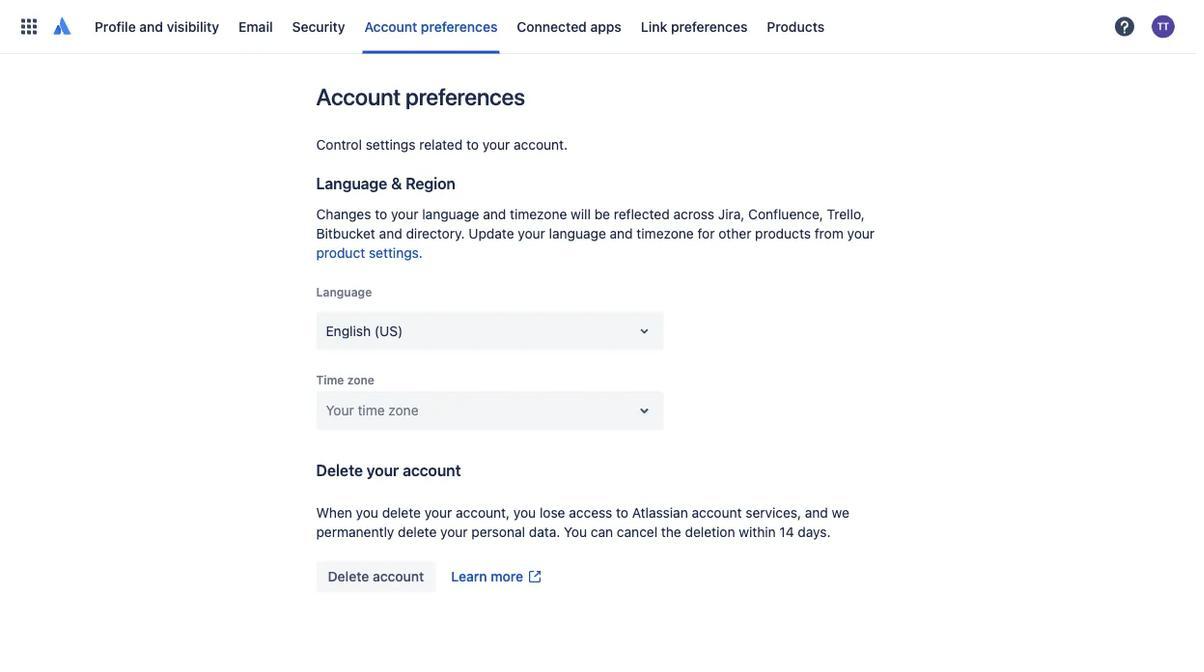 Task type: locate. For each thing, give the bounding box(es) containing it.
account inside manage profile menu element
[[365, 18, 418, 34]]

link preferences link
[[636, 11, 754, 42]]

zone
[[347, 373, 375, 386], [389, 402, 419, 418]]

access
[[569, 505, 613, 521]]

0 horizontal spatial language
[[422, 206, 480, 222]]

delete
[[382, 505, 421, 521], [398, 524, 437, 540]]

account inside "when you delete your account, you lose access to atlassian account services, and we permanently delete your personal data. you can cancel the deletion within 14 days."
[[692, 505, 742, 521]]

delete your account
[[316, 461, 461, 480]]

products link
[[762, 11, 831, 42]]

time zone
[[316, 373, 375, 386]]

your down &
[[391, 206, 419, 222]]

1 vertical spatial open image
[[633, 399, 656, 422]]

learn more
[[452, 569, 524, 584]]

language
[[316, 174, 388, 193], [316, 285, 372, 299]]

language up directory. in the top of the page
[[422, 206, 480, 222]]

learn more image
[[528, 569, 543, 584]]

1 vertical spatial account
[[692, 505, 742, 521]]

14
[[780, 524, 795, 540]]

0 vertical spatial timezone
[[510, 206, 567, 222]]

account up account,
[[403, 461, 461, 480]]

account up deletion
[[692, 505, 742, 521]]

1 vertical spatial language
[[316, 285, 372, 299]]

0 horizontal spatial you
[[356, 505, 379, 521]]

to right related
[[467, 137, 479, 153]]

0 vertical spatial open image
[[633, 319, 656, 342]]

trello,
[[828, 206, 866, 222]]

delete up when
[[316, 461, 363, 480]]

timezone
[[510, 206, 567, 222], [637, 226, 694, 242]]

1 vertical spatial zone
[[389, 402, 419, 418]]

email
[[239, 18, 273, 34]]

your time zone
[[326, 402, 419, 418]]

1 horizontal spatial you
[[514, 505, 536, 521]]

0 vertical spatial account preferences
[[365, 18, 498, 34]]

preferences for the 'link preferences' link on the top right of the page
[[671, 18, 748, 34]]

0 vertical spatial delete
[[382, 505, 421, 521]]

1 horizontal spatial to
[[467, 137, 479, 153]]

0 horizontal spatial to
[[375, 206, 388, 222]]

1 open image from the top
[[633, 319, 656, 342]]

1 vertical spatial timezone
[[637, 226, 694, 242]]

you up permanently
[[356, 505, 379, 521]]

language up changes
[[316, 174, 388, 193]]

profile and visibility link
[[89, 11, 225, 42]]

cancel
[[617, 524, 658, 540]]

delete for delete your account
[[316, 461, 363, 480]]

0 horizontal spatial zone
[[347, 373, 375, 386]]

0 vertical spatial language
[[422, 206, 480, 222]]

1 vertical spatial language
[[549, 226, 607, 242]]

atlassian image
[[50, 15, 73, 38], [50, 15, 73, 38]]

for
[[698, 226, 715, 242]]

account preferences
[[365, 18, 498, 34], [316, 83, 525, 110]]

0 vertical spatial delete
[[316, 461, 363, 480]]

email link
[[233, 11, 279, 42]]

your down account,
[[441, 524, 468, 540]]

you
[[356, 505, 379, 521], [514, 505, 536, 521]]

2 vertical spatial account
[[373, 569, 424, 584]]

1 vertical spatial to
[[375, 206, 388, 222]]

1 you from the left
[[356, 505, 379, 521]]

connected
[[517, 18, 587, 34]]

jira,
[[719, 206, 745, 222]]

1 vertical spatial delete
[[328, 569, 369, 584]]

products
[[767, 18, 825, 34]]

account
[[403, 461, 461, 480], [692, 505, 742, 521], [373, 569, 424, 584]]

your down your time zone
[[367, 461, 399, 480]]

delete inside 'button'
[[328, 569, 369, 584]]

account.
[[514, 137, 568, 153]]

permanently
[[316, 524, 394, 540]]

account up control
[[316, 83, 401, 110]]

profile
[[95, 18, 136, 34]]

preferences up control settings related to your account.
[[406, 83, 525, 110]]

language for language
[[316, 285, 372, 299]]

your down trello,
[[848, 226, 875, 242]]

region
[[406, 174, 456, 193]]

help image
[[1114, 15, 1137, 38]]

account
[[365, 18, 418, 34], [316, 83, 401, 110]]

your left account.
[[483, 137, 510, 153]]

and up days.
[[806, 505, 829, 521]]

banner
[[0, 0, 1197, 54]]

personal
[[472, 524, 526, 540]]

your
[[483, 137, 510, 153], [391, 206, 419, 222], [518, 226, 546, 242], [848, 226, 875, 242], [367, 461, 399, 480], [425, 505, 452, 521], [441, 524, 468, 540]]

your left account,
[[425, 505, 452, 521]]

and inside manage profile menu element
[[140, 18, 163, 34]]

0 vertical spatial account
[[365, 18, 418, 34]]

connected apps link
[[511, 11, 628, 42]]

to
[[467, 137, 479, 153], [375, 206, 388, 222], [616, 505, 629, 521]]

and
[[140, 18, 163, 34], [483, 206, 506, 222], [379, 226, 403, 242], [610, 226, 633, 242], [806, 505, 829, 521]]

changes
[[316, 206, 371, 222]]

profile and visibility
[[95, 18, 219, 34]]

2 vertical spatial to
[[616, 505, 629, 521]]

other
[[719, 226, 752, 242]]

timezone left the will at top
[[510, 206, 567, 222]]

product
[[316, 245, 365, 261]]

english
[[326, 323, 371, 339]]

1 horizontal spatial zone
[[389, 402, 419, 418]]

language down the will at top
[[549, 226, 607, 242]]

related
[[420, 137, 463, 153]]

we
[[832, 505, 850, 521]]

&
[[391, 174, 402, 193]]

preferences right link
[[671, 18, 748, 34]]

0 vertical spatial language
[[316, 174, 388, 193]]

when
[[316, 505, 352, 521]]

delete down permanently
[[328, 569, 369, 584]]

changes to your language and timezone will be reflected across jira, confluence, trello, bitbucket and directory. update your language and timezone for other products from your product settings.
[[316, 206, 875, 261]]

your
[[326, 402, 354, 418]]

0 vertical spatial zone
[[347, 373, 375, 386]]

language up english
[[316, 285, 372, 299]]

open image for english (us)
[[633, 319, 656, 342]]

bitbucket
[[316, 226, 376, 242]]

2 open image from the top
[[633, 399, 656, 422]]

and down the be
[[610, 226, 633, 242]]

delete down delete your account
[[382, 505, 421, 521]]

preferences
[[421, 18, 498, 34], [671, 18, 748, 34], [406, 83, 525, 110]]

delete up delete account
[[398, 524, 437, 540]]

services,
[[746, 505, 802, 521]]

open image
[[633, 319, 656, 342], [633, 399, 656, 422]]

days.
[[798, 524, 831, 540]]

language
[[422, 206, 480, 222], [549, 226, 607, 242]]

account down permanently
[[373, 569, 424, 584]]

control
[[316, 137, 362, 153]]

lose
[[540, 505, 566, 521]]

data.
[[529, 524, 561, 540]]

1 language from the top
[[316, 174, 388, 193]]

account,
[[456, 505, 510, 521]]

visibility
[[167, 18, 219, 34]]

account right "security"
[[365, 18, 418, 34]]

None text field
[[326, 321, 330, 341]]

None text field
[[326, 401, 330, 420]]

2 language from the top
[[316, 285, 372, 299]]

timezone down reflected
[[637, 226, 694, 242]]

1 vertical spatial account preferences
[[316, 83, 525, 110]]

preferences left "connected"
[[421, 18, 498, 34]]

2 horizontal spatial to
[[616, 505, 629, 521]]

to down language & region
[[375, 206, 388, 222]]

confluence,
[[749, 206, 824, 222]]

you up data.
[[514, 505, 536, 521]]

and right profile
[[140, 18, 163, 34]]

0 horizontal spatial timezone
[[510, 206, 567, 222]]

delete
[[316, 461, 363, 480], [328, 569, 369, 584]]

reflected
[[614, 206, 670, 222]]

to up the cancel
[[616, 505, 629, 521]]



Task type: describe. For each thing, give the bounding box(es) containing it.
across
[[674, 206, 715, 222]]

delete account
[[328, 569, 424, 584]]

delete for delete account
[[328, 569, 369, 584]]

to inside changes to your language and timezone will be reflected across jira, confluence, trello, bitbucket and directory. update your language and timezone for other products from your product settings.
[[375, 206, 388, 222]]

time
[[316, 373, 344, 386]]

within
[[739, 524, 776, 540]]

english (us)
[[326, 323, 403, 339]]

link preferences
[[641, 18, 748, 34]]

delete account button
[[316, 561, 436, 592]]

apps
[[591, 18, 622, 34]]

0 vertical spatial to
[[467, 137, 479, 153]]

1 vertical spatial delete
[[398, 524, 437, 540]]

connected apps
[[517, 18, 622, 34]]

account inside 'button'
[[373, 569, 424, 584]]

1 horizontal spatial timezone
[[637, 226, 694, 242]]

open image for your time zone
[[633, 399, 656, 422]]

time
[[358, 402, 385, 418]]

account image
[[1153, 15, 1176, 38]]

atlassian
[[633, 505, 689, 521]]

0 vertical spatial account
[[403, 461, 461, 480]]

settings.
[[369, 245, 423, 261]]

control settings related to your account.
[[316, 137, 568, 153]]

and inside "when you delete your account, you lose access to atlassian account services, and we permanently delete your personal data. you can cancel the deletion within 14 days."
[[806, 505, 829, 521]]

account preferences inside manage profile menu element
[[365, 18, 498, 34]]

learn more link
[[440, 561, 555, 592]]

security
[[292, 18, 345, 34]]

language & region
[[316, 174, 456, 193]]

1 horizontal spatial language
[[549, 226, 607, 242]]

1 vertical spatial account
[[316, 83, 401, 110]]

products
[[756, 226, 811, 242]]

you
[[564, 524, 587, 540]]

security link
[[287, 11, 351, 42]]

preferences for "account preferences" link
[[421, 18, 498, 34]]

and up update
[[483, 206, 506, 222]]

(us)
[[375, 323, 403, 339]]

learn
[[452, 569, 487, 584]]

can
[[591, 524, 614, 540]]

the
[[662, 524, 682, 540]]

language for language & region
[[316, 174, 388, 193]]

banner containing profile and visibility
[[0, 0, 1197, 54]]

to inside "when you delete your account, you lose access to atlassian account services, and we permanently delete your personal data. you can cancel the deletion within 14 days."
[[616, 505, 629, 521]]

from
[[815, 226, 844, 242]]

account preferences link
[[359, 11, 504, 42]]

manage profile menu element
[[12, 0, 1108, 54]]

link
[[641, 18, 668, 34]]

switch to... image
[[17, 15, 41, 38]]

settings
[[366, 137, 416, 153]]

be
[[595, 206, 611, 222]]

and up settings. in the left of the page
[[379, 226, 403, 242]]

deletion
[[685, 524, 736, 540]]

when you delete your account, you lose access to atlassian account services, and we permanently delete your personal data. you can cancel the deletion within 14 days.
[[316, 505, 850, 540]]

product settings. link
[[316, 245, 423, 261]]

will
[[571, 206, 591, 222]]

2 you from the left
[[514, 505, 536, 521]]

your right update
[[518, 226, 546, 242]]

update
[[469, 226, 514, 242]]

more
[[491, 569, 524, 584]]

directory.
[[406, 226, 465, 242]]



Task type: vqa. For each thing, say whether or not it's contained in the screenshot.
rightmost you
yes



